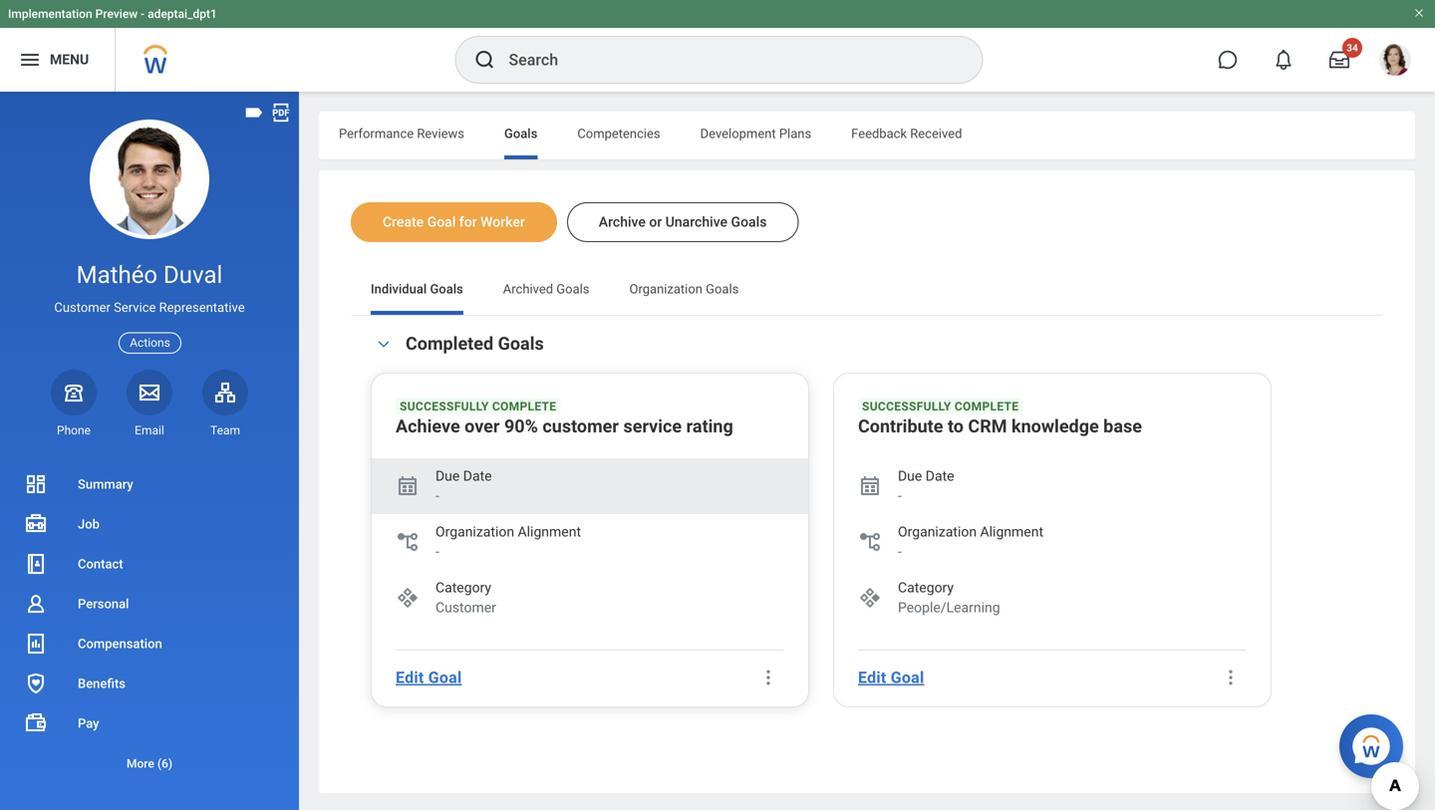 Task type: describe. For each thing, give the bounding box(es) containing it.
Search Workday  search field
[[509, 38, 942, 82]]

email button
[[127, 370, 173, 439]]

individual goals
[[371, 282, 463, 297]]

team
[[210, 424, 240, 438]]

notifications large image
[[1274, 50, 1294, 70]]

contribute to crm knowledge base element
[[859, 415, 1143, 443]]

list containing summary
[[0, 465, 299, 784]]

more (6)
[[127, 757, 173, 771]]

completed
[[406, 334, 494, 355]]

plans
[[780, 126, 812, 141]]

feedback received
[[852, 126, 963, 141]]

received
[[911, 126, 963, 141]]

job link
[[0, 505, 299, 544]]

customer inside navigation pane region
[[54, 300, 111, 315]]

mathéo duval
[[76, 261, 223, 289]]

create goal for worker button
[[351, 202, 557, 242]]

team link
[[202, 370, 248, 439]]

tag image
[[243, 102, 265, 124]]

customer service representative
[[54, 300, 245, 315]]

completed goals button
[[406, 334, 544, 355]]

profile logan mcneil image
[[1380, 44, 1412, 80]]

development plans
[[701, 126, 812, 141]]

goals inside button
[[731, 214, 767, 230]]

adeptai_dpt1
[[148, 7, 217, 21]]

reviews
[[417, 126, 465, 141]]

competencies
[[578, 126, 661, 141]]

2 date from the left
[[926, 468, 955, 484]]

1 calendar alt image from the left
[[396, 474, 420, 498]]

duval
[[164, 261, 223, 289]]

email mathéo duval element
[[127, 423, 173, 439]]

implementation
[[8, 7, 92, 21]]

personal link
[[0, 584, 299, 624]]

compensation link
[[0, 624, 299, 664]]

menu
[[50, 51, 89, 68]]

over
[[465, 416, 500, 437]]

representative
[[159, 300, 245, 315]]

completed goals group
[[371, 331, 1364, 708]]

edit goal button for achieve
[[388, 658, 470, 698]]

- down 'contribute'
[[898, 488, 902, 504]]

personal
[[78, 597, 129, 612]]

unarchive
[[666, 214, 728, 230]]

base
[[1104, 416, 1143, 437]]

successfully complete contribute to crm knowledge base
[[859, 400, 1143, 437]]

2 due from the left
[[898, 468, 923, 484]]

phone mathéo duval element
[[51, 423, 97, 439]]

due date - for 2nd calendar alt icon from the left
[[898, 468, 955, 504]]

service
[[114, 300, 156, 315]]

customer element
[[436, 598, 497, 618]]

contact link
[[0, 544, 299, 584]]

goal for achieve
[[428, 668, 462, 687]]

completed goals
[[406, 334, 544, 355]]

organization goals
[[630, 282, 739, 297]]

inbox large image
[[1330, 50, 1350, 70]]

search image
[[473, 48, 497, 72]]

organization for contribute to crm knowledge base
[[898, 524, 977, 540]]

hierarchy parent image for contribute
[[859, 530, 883, 554]]

related actions vertical image
[[1222, 668, 1242, 688]]

people/learning
[[898, 600, 1001, 616]]

alignment for customer
[[518, 524, 581, 540]]

- down achieve
[[436, 488, 440, 504]]

alignment for knowledge
[[981, 524, 1044, 540]]

view team image
[[213, 381, 237, 405]]

worker
[[481, 214, 525, 230]]

compensation
[[78, 637, 162, 652]]

(6)
[[157, 757, 173, 771]]

archive or unarchive goals button
[[567, 202, 799, 242]]

customer inside completed goals group
[[436, 600, 497, 616]]

benefits link
[[0, 664, 299, 704]]

more (6) button
[[0, 744, 299, 784]]

related actions vertical image
[[759, 668, 779, 688]]

people/learning element
[[898, 598, 1001, 618]]

job
[[78, 517, 100, 532]]

job image
[[24, 513, 48, 536]]

due date - for first calendar alt icon
[[436, 468, 492, 504]]

successfully complete achieve over 90% customer service rating
[[396, 400, 734, 437]]



Task type: locate. For each thing, give the bounding box(es) containing it.
organization down or
[[630, 282, 703, 297]]

goals down archived
[[498, 334, 544, 355]]

pay
[[78, 716, 99, 731]]

category inside category people/learning
[[898, 580, 954, 596]]

due
[[436, 468, 460, 484], [898, 468, 923, 484]]

1 date from the left
[[463, 468, 492, 484]]

0 horizontal spatial organization alignment -
[[436, 524, 581, 560]]

calendar alt image
[[396, 474, 420, 498], [859, 474, 883, 498]]

1 horizontal spatial calendar alt image
[[859, 474, 883, 498]]

1 hierarchy parent image from the left
[[396, 530, 420, 554]]

archive
[[599, 214, 646, 230]]

calendar alt image down achieve
[[396, 474, 420, 498]]

complete for crm
[[955, 400, 1020, 414]]

0 horizontal spatial pattern image
[[396, 586, 420, 610]]

menu banner
[[0, 0, 1436, 92]]

goal inside button
[[427, 214, 456, 230]]

1 edit goal from the left
[[396, 668, 462, 687]]

1 vertical spatial tab list
[[351, 267, 1384, 315]]

tab list for archive or unarchive goals button
[[319, 112, 1416, 160]]

2 calendar alt image from the left
[[859, 474, 883, 498]]

or
[[650, 214, 662, 230]]

tab list containing individual goals
[[351, 267, 1384, 315]]

crm
[[969, 416, 1008, 437]]

1 horizontal spatial complete
[[955, 400, 1020, 414]]

edit goal for achieve
[[396, 668, 462, 687]]

for
[[460, 214, 477, 230]]

0 horizontal spatial complete
[[492, 400, 557, 414]]

- up category people/learning
[[898, 544, 902, 560]]

organization alignment - up category customer
[[436, 524, 581, 560]]

category up customer element
[[436, 580, 492, 596]]

performance
[[339, 126, 414, 141]]

2 successfully from the left
[[863, 400, 952, 414]]

34
[[1347, 42, 1359, 54]]

1 horizontal spatial pattern image
[[859, 586, 883, 610]]

goal down people/learning element
[[891, 668, 925, 687]]

complete for 90%
[[492, 400, 557, 414]]

individual
[[371, 282, 427, 297]]

2 edit goal from the left
[[859, 668, 925, 687]]

hierarchy parent image for achieve
[[396, 530, 420, 554]]

calendar alt image down 'contribute'
[[859, 474, 883, 498]]

category people/learning
[[898, 580, 1001, 616]]

compensation image
[[24, 632, 48, 656]]

more (6) button
[[0, 752, 299, 776]]

1 alignment from the left
[[518, 524, 581, 540]]

1 successfully from the left
[[400, 400, 489, 414]]

edit goal for contribute
[[859, 668, 925, 687]]

goal for contribute
[[891, 668, 925, 687]]

to
[[948, 416, 964, 437]]

mathéo
[[76, 261, 158, 289]]

category up people/learning on the right of the page
[[898, 580, 954, 596]]

1 horizontal spatial edit goal
[[859, 668, 925, 687]]

customer
[[54, 300, 111, 315], [436, 600, 497, 616]]

edit goal down people/learning element
[[859, 668, 925, 687]]

achieve
[[396, 416, 460, 437]]

complete up 90%
[[492, 400, 557, 414]]

goals right archived
[[557, 282, 590, 297]]

date
[[463, 468, 492, 484], [926, 468, 955, 484]]

2 complete from the left
[[955, 400, 1020, 414]]

0 horizontal spatial organization
[[436, 524, 515, 540]]

2 organization alignment - from the left
[[898, 524, 1044, 560]]

1 organization alignment - from the left
[[436, 524, 581, 560]]

34 button
[[1318, 38, 1363, 82]]

complete up crm
[[955, 400, 1020, 414]]

create
[[383, 214, 424, 230]]

edit goal button for contribute
[[851, 658, 933, 698]]

edit goal button down customer element
[[388, 658, 470, 698]]

goals inside group
[[498, 334, 544, 355]]

goal
[[427, 214, 456, 230], [428, 668, 462, 687], [891, 668, 925, 687]]

organization up category people/learning
[[898, 524, 977, 540]]

1 due date - from the left
[[436, 468, 492, 504]]

category inside category customer
[[436, 580, 492, 596]]

2 hierarchy parent image from the left
[[859, 530, 883, 554]]

category for contribute
[[898, 580, 954, 596]]

justify image
[[18, 48, 42, 72]]

category
[[436, 580, 492, 596], [898, 580, 954, 596]]

1 due from the left
[[436, 468, 460, 484]]

goals right the "unarchive"
[[731, 214, 767, 230]]

contact
[[78, 557, 123, 572]]

benefits
[[78, 677, 126, 692]]

1 category from the left
[[436, 580, 492, 596]]

-
[[141, 7, 145, 21], [436, 488, 440, 504], [898, 488, 902, 504], [436, 544, 440, 560], [898, 544, 902, 560]]

pay image
[[24, 712, 48, 736]]

due date -
[[436, 468, 492, 504], [898, 468, 955, 504]]

achieve over 90% customer service rating element
[[396, 415, 734, 443]]

0 horizontal spatial hierarchy parent image
[[396, 530, 420, 554]]

edit goal
[[396, 668, 462, 687], [859, 668, 925, 687]]

1 horizontal spatial successfully
[[863, 400, 952, 414]]

email
[[135, 424, 164, 438]]

create goal for worker
[[383, 214, 525, 230]]

due down 'contribute'
[[898, 468, 923, 484]]

summary link
[[0, 465, 299, 505]]

edit
[[396, 668, 424, 687], [859, 668, 887, 687]]

successfully up 'contribute'
[[863, 400, 952, 414]]

1 horizontal spatial organization
[[630, 282, 703, 297]]

tab list containing performance reviews
[[319, 112, 1416, 160]]

successfully for achieve
[[400, 400, 489, 414]]

0 horizontal spatial due date -
[[436, 468, 492, 504]]

2 due date - from the left
[[898, 468, 955, 504]]

goals for individual goals
[[430, 282, 463, 297]]

goal left for
[[427, 214, 456, 230]]

implementation preview -   adeptai_dpt1
[[8, 7, 217, 21]]

actions button
[[119, 333, 181, 354]]

successfully for contribute
[[863, 400, 952, 414]]

performance reviews
[[339, 126, 465, 141]]

pay link
[[0, 704, 299, 744]]

phone image
[[60, 381, 88, 405]]

preview
[[95, 7, 138, 21]]

goals right reviews
[[505, 126, 538, 141]]

0 horizontal spatial due
[[436, 468, 460, 484]]

0 horizontal spatial edit goal button
[[388, 658, 470, 698]]

edit goal button down people/learning element
[[851, 658, 933, 698]]

1 edit from the left
[[396, 668, 424, 687]]

due date - down "over"
[[436, 468, 492, 504]]

0 horizontal spatial edit
[[396, 668, 424, 687]]

organization alignment - up category people/learning
[[898, 524, 1044, 560]]

0 horizontal spatial edit goal
[[396, 668, 462, 687]]

pattern image for contribute to crm knowledge base
[[859, 586, 883, 610]]

pattern image for achieve over 90% customer service rating
[[396, 586, 420, 610]]

successfully inside successfully complete contribute to crm knowledge base
[[863, 400, 952, 414]]

0 horizontal spatial calendar alt image
[[396, 474, 420, 498]]

feedback
[[852, 126, 908, 141]]

2 horizontal spatial organization
[[898, 524, 977, 540]]

1 horizontal spatial alignment
[[981, 524, 1044, 540]]

1 horizontal spatial due
[[898, 468, 923, 484]]

0 horizontal spatial alignment
[[518, 524, 581, 540]]

tab list for completed goals button
[[351, 267, 1384, 315]]

1 vertical spatial customer
[[436, 600, 497, 616]]

summary image
[[24, 473, 48, 497]]

complete inside successfully complete contribute to crm knowledge base
[[955, 400, 1020, 414]]

edit goal down customer element
[[396, 668, 462, 687]]

due down achieve
[[436, 468, 460, 484]]

goals for archived goals
[[557, 282, 590, 297]]

complete
[[492, 400, 557, 414], [955, 400, 1020, 414]]

0 horizontal spatial customer
[[54, 300, 111, 315]]

pattern image left category people/learning
[[859, 586, 883, 610]]

category for achieve
[[436, 580, 492, 596]]

goals for completed goals
[[498, 334, 544, 355]]

tab list
[[319, 112, 1416, 160], [351, 267, 1384, 315]]

development
[[701, 126, 776, 141]]

organization inside "tab list"
[[630, 282, 703, 297]]

- right preview
[[141, 7, 145, 21]]

menu button
[[0, 28, 115, 92]]

service
[[624, 416, 682, 437]]

edit goal button
[[388, 658, 470, 698], [851, 658, 933, 698]]

2 edit from the left
[[859, 668, 887, 687]]

phone button
[[51, 370, 97, 439]]

list
[[0, 465, 299, 784]]

knowledge
[[1012, 416, 1100, 437]]

goals for organization goals
[[706, 282, 739, 297]]

successfully
[[400, 400, 489, 414], [863, 400, 952, 414]]

close environment banner image
[[1414, 7, 1426, 19]]

goal down customer element
[[428, 668, 462, 687]]

1 horizontal spatial edit
[[859, 668, 887, 687]]

contact image
[[24, 552, 48, 576]]

pattern image left category customer
[[396, 586, 420, 610]]

1 edit goal button from the left
[[388, 658, 470, 698]]

contribute
[[859, 416, 944, 437]]

organization
[[630, 282, 703, 297], [436, 524, 515, 540], [898, 524, 977, 540]]

category customer
[[436, 580, 497, 616]]

2 category from the left
[[898, 580, 954, 596]]

view printable version (pdf) image
[[270, 102, 292, 124]]

1 horizontal spatial date
[[926, 468, 955, 484]]

archived goals
[[503, 282, 590, 297]]

navigation pane region
[[0, 92, 299, 811]]

due date - down 'contribute'
[[898, 468, 955, 504]]

pattern image
[[396, 586, 420, 610], [859, 586, 883, 610]]

rating
[[687, 416, 734, 437]]

actions
[[130, 336, 170, 350]]

1 horizontal spatial category
[[898, 580, 954, 596]]

summary
[[78, 477, 133, 492]]

team mathéo duval element
[[202, 423, 248, 439]]

goals
[[505, 126, 538, 141], [731, 214, 767, 230], [430, 282, 463, 297], [557, 282, 590, 297], [706, 282, 739, 297], [498, 334, 544, 355]]

date down "over"
[[463, 468, 492, 484]]

0 horizontal spatial category
[[436, 580, 492, 596]]

1 pattern image from the left
[[396, 586, 420, 610]]

90%
[[505, 416, 538, 437]]

- inside menu banner
[[141, 7, 145, 21]]

1 horizontal spatial edit goal button
[[851, 658, 933, 698]]

organization alignment - for crm
[[898, 524, 1044, 560]]

organization for achieve over 90% customer service rating
[[436, 524, 515, 540]]

benefits image
[[24, 672, 48, 696]]

1 horizontal spatial due date -
[[898, 468, 955, 504]]

1 horizontal spatial hierarchy parent image
[[859, 530, 883, 554]]

edit for achieve over 90% customer service rating
[[396, 668, 424, 687]]

2 pattern image from the left
[[859, 586, 883, 610]]

1 horizontal spatial customer
[[436, 600, 497, 616]]

successfully up achieve
[[400, 400, 489, 414]]

phone
[[57, 424, 91, 438]]

goals down the "unarchive"
[[706, 282, 739, 297]]

0 vertical spatial tab list
[[319, 112, 1416, 160]]

archive or unarchive goals
[[599, 214, 767, 230]]

0 vertical spatial customer
[[54, 300, 111, 315]]

hierarchy parent image
[[396, 530, 420, 554], [859, 530, 883, 554]]

personal image
[[24, 592, 48, 616]]

more
[[127, 757, 154, 771]]

1 horizontal spatial organization alignment -
[[898, 524, 1044, 560]]

organization alignment -
[[436, 524, 581, 560], [898, 524, 1044, 560]]

2 alignment from the left
[[981, 524, 1044, 540]]

organization up category customer
[[436, 524, 515, 540]]

alignment
[[518, 524, 581, 540], [981, 524, 1044, 540]]

customer
[[543, 416, 619, 437]]

1 complete from the left
[[492, 400, 557, 414]]

goals right individual at the top left
[[430, 282, 463, 297]]

mail image
[[138, 381, 162, 405]]

organization alignment - for 90%
[[436, 524, 581, 560]]

edit for contribute to crm knowledge base
[[859, 668, 887, 687]]

archived
[[503, 282, 554, 297]]

complete inside successfully complete achieve over 90% customer service rating
[[492, 400, 557, 414]]

2 edit goal button from the left
[[851, 658, 933, 698]]

chevron down image
[[372, 338, 396, 352]]

date down to
[[926, 468, 955, 484]]

0 horizontal spatial date
[[463, 468, 492, 484]]

- up category customer
[[436, 544, 440, 560]]

0 horizontal spatial successfully
[[400, 400, 489, 414]]

successfully inside successfully complete achieve over 90% customer service rating
[[400, 400, 489, 414]]



Task type: vqa. For each thing, say whether or not it's contained in the screenshot.
Go to My Tasks (33)
no



